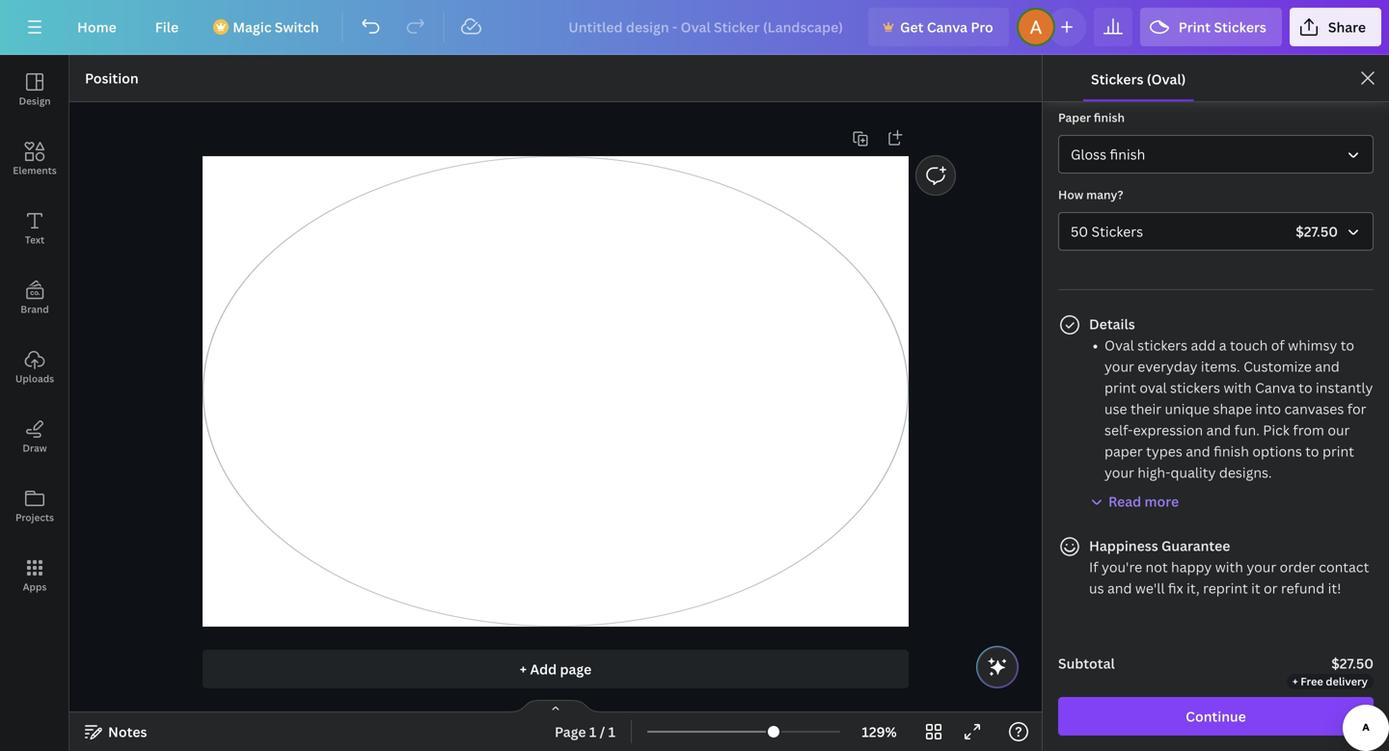 Task type: describe. For each thing, give the bounding box(es) containing it.
brand
[[21, 303, 49, 316]]

magic
[[233, 18, 272, 36]]

+ add page button
[[203, 650, 909, 689]]

1 vertical spatial to
[[1299, 378, 1313, 397]]

types
[[1146, 442, 1183, 460]]

get canva pro
[[900, 18, 994, 36]]

details oval stickers add a touch of whimsy to your everyday items. customize and print oval stickers with canva to instantly use their unique shape into canvases for self-expression and fun. pick from our paper types and finish options to print your high-quality designs.
[[1089, 315, 1373, 482]]

canva inside button
[[927, 18, 968, 36]]

page
[[560, 660, 592, 679]]

file button
[[140, 8, 194, 46]]

gloss
[[1071, 145, 1107, 163]]

customize
[[1244, 357, 1312, 376]]

get canva pro button
[[868, 8, 1009, 46]]

page 1 / 1
[[555, 723, 616, 741]]

add
[[530, 660, 557, 679]]

How many? button
[[1058, 212, 1374, 251]]

canva inside details oval stickers add a touch of whimsy to your everyday items. customize and print oval stickers with canva to instantly use their unique shape into canvases for self-expression and fun. pick from our paper types and finish options to print your high-quality designs.
[[1255, 378, 1296, 397]]

file
[[155, 18, 179, 36]]

touch
[[1230, 336, 1268, 354]]

options
[[1253, 442, 1302, 460]]

+ free delivery
[[1293, 674, 1368, 689]]

magic switch
[[233, 18, 319, 36]]

gloss finish
[[1071, 145, 1146, 163]]

share button
[[1290, 8, 1382, 46]]

of
[[1271, 336, 1285, 354]]

stickers inside stickers (oval) button
[[1091, 70, 1144, 88]]

items.
[[1201, 357, 1240, 376]]

50 stickers
[[1071, 222, 1143, 240]]

design button
[[0, 55, 69, 124]]

read more button
[[1085, 487, 1374, 512]]

text
[[25, 233, 44, 247]]

brand button
[[0, 263, 69, 333]]

Design title text field
[[553, 8, 861, 46]]

with inside details oval stickers add a touch of whimsy to your everyday items. customize and print oval stickers with canva to instantly use their unique shape into canvases for self-expression and fun. pick from our paper types and finish options to print your high-quality designs.
[[1224, 378, 1252, 397]]

guarantee
[[1162, 537, 1231, 555]]

fix
[[1168, 579, 1183, 597]]

more
[[1145, 492, 1179, 511]]

finish for paper finish
[[1094, 109, 1125, 125]]

a
[[1219, 336, 1227, 354]]

get
[[900, 18, 924, 36]]

Paper finish button
[[1058, 135, 1374, 173]]

129% button
[[848, 717, 911, 748]]

it,
[[1187, 579, 1200, 597]]

details
[[1089, 315, 1135, 333]]

read
[[1109, 492, 1142, 511]]

oval
[[1140, 378, 1167, 397]]

home
[[77, 18, 117, 36]]

read more
[[1109, 492, 1179, 511]]

0 vertical spatial your
[[1105, 357, 1134, 376]]

quality
[[1171, 463, 1216, 482]]

side panel tab list
[[0, 55, 69, 611]]

position button
[[77, 63, 146, 94]]

happiness
[[1089, 537, 1158, 555]]

50
[[1071, 222, 1088, 240]]

main menu bar
[[0, 0, 1389, 55]]

many?
[[1086, 186, 1123, 202]]

0 vertical spatial print
[[1105, 378, 1136, 397]]

stickers for print stickers
[[1214, 18, 1267, 36]]

+ add page
[[520, 660, 592, 679]]

happiness guarantee if you're not happy with your order contact us and we'll fix it, reprint it or refund it!
[[1089, 537, 1369, 597]]

(oval)
[[1147, 70, 1186, 88]]

canvases
[[1285, 400, 1344, 418]]

it!
[[1328, 579, 1341, 597]]

2 vertical spatial to
[[1306, 442, 1319, 460]]

shape
[[1213, 400, 1252, 418]]

whimsy
[[1288, 336, 1337, 354]]

your inside happiness guarantee if you're not happy with your order contact us and we'll fix it, reprint it or refund it!
[[1247, 558, 1277, 576]]

paper finish
[[1058, 109, 1125, 125]]

designs.
[[1219, 463, 1272, 482]]

position
[[85, 69, 139, 87]]

us
[[1089, 579, 1104, 597]]

switch
[[275, 18, 319, 36]]

0 vertical spatial stickers
[[1138, 336, 1188, 354]]

with inside happiness guarantee if you're not happy with your order contact us and we'll fix it, reprint it or refund it!
[[1215, 558, 1244, 576]]

page
[[555, 723, 586, 741]]

draw button
[[0, 402, 69, 472]]

+ for + add page
[[520, 660, 527, 679]]

2 1 from the left
[[608, 723, 616, 741]]

design
[[19, 95, 51, 108]]

you're
[[1102, 558, 1142, 576]]

print
[[1179, 18, 1211, 36]]

for
[[1348, 400, 1367, 418]]

1 vertical spatial stickers
[[1170, 378, 1220, 397]]

add
[[1191, 336, 1216, 354]]

projects button
[[0, 472, 69, 541]]



Task type: locate. For each thing, give the bounding box(es) containing it.
+ inside button
[[520, 660, 527, 679]]

subtotal
[[1058, 655, 1115, 673]]

your up "it" on the bottom right of the page
[[1247, 558, 1277, 576]]

stickers right '50'
[[1092, 222, 1143, 240]]

text button
[[0, 194, 69, 263]]

happy
[[1171, 558, 1212, 576]]

notes
[[108, 723, 147, 741]]

and down whimsy
[[1315, 357, 1340, 376]]

stickers
[[1138, 336, 1188, 354], [1170, 378, 1220, 397]]

your down 'oval'
[[1105, 357, 1134, 376]]

1 vertical spatial finish
[[1110, 145, 1146, 163]]

from
[[1293, 421, 1325, 439]]

0 vertical spatial to
[[1341, 336, 1355, 354]]

0 vertical spatial $27.50
[[1296, 222, 1338, 240]]

stickers (oval)
[[1091, 70, 1186, 88]]

finish right gloss
[[1110, 145, 1146, 163]]

print
[[1105, 378, 1136, 397], [1323, 442, 1354, 460]]

finish for gloss finish
[[1110, 145, 1146, 163]]

1 vertical spatial print
[[1323, 442, 1354, 460]]

1 vertical spatial your
[[1105, 463, 1134, 482]]

stickers for 50 stickers
[[1092, 222, 1143, 240]]

stickers inside print stickers dropdown button
[[1214, 18, 1267, 36]]

delivery
[[1326, 674, 1368, 689]]

free
[[1301, 674, 1323, 689]]

our
[[1328, 421, 1350, 439]]

print up use
[[1105, 378, 1136, 397]]

oval
[[1105, 336, 1134, 354]]

everyday
[[1138, 357, 1198, 376]]

it
[[1251, 579, 1261, 597]]

to right whimsy
[[1341, 336, 1355, 354]]

reprint
[[1203, 579, 1248, 597]]

with up shape
[[1224, 378, 1252, 397]]

notes button
[[77, 717, 155, 748]]

fun.
[[1235, 421, 1260, 439]]

expression
[[1133, 421, 1203, 439]]

use
[[1105, 400, 1127, 418]]

2 vertical spatial your
[[1247, 558, 1277, 576]]

order
[[1280, 558, 1316, 576]]

contact
[[1319, 558, 1369, 576]]

canva
[[927, 18, 968, 36], [1255, 378, 1296, 397]]

pro
[[971, 18, 994, 36]]

+ left free
[[1293, 674, 1298, 689]]

0 vertical spatial canva
[[927, 18, 968, 36]]

unique
[[1165, 400, 1210, 418]]

1 vertical spatial with
[[1215, 558, 1244, 576]]

to down from
[[1306, 442, 1319, 460]]

and down shape
[[1207, 421, 1231, 439]]

continue button
[[1058, 698, 1374, 736]]

uploads
[[15, 372, 54, 385]]

not
[[1146, 558, 1168, 576]]

and inside happiness guarantee if you're not happy with your order contact us and we'll fix it, reprint it or refund it!
[[1108, 579, 1132, 597]]

paper
[[1105, 442, 1143, 460]]

apps button
[[0, 541, 69, 611]]

with
[[1224, 378, 1252, 397], [1215, 558, 1244, 576]]

show pages image
[[509, 699, 602, 715]]

stickers (oval) button
[[1083, 55, 1194, 101]]

elements button
[[0, 124, 69, 194]]

$27.50 for subtotal
[[1332, 655, 1374, 673]]

or
[[1264, 579, 1278, 597]]

finish
[[1094, 109, 1125, 125], [1110, 145, 1146, 163], [1214, 442, 1249, 460]]

0 horizontal spatial print
[[1105, 378, 1136, 397]]

2 vertical spatial stickers
[[1092, 222, 1143, 240]]

if
[[1089, 558, 1098, 576]]

share
[[1328, 18, 1366, 36]]

stickers up the unique
[[1170, 378, 1220, 397]]

+ left add
[[520, 660, 527, 679]]

self-
[[1105, 421, 1133, 439]]

print down our
[[1323, 442, 1354, 460]]

finish inside details oval stickers add a touch of whimsy to your everyday items. customize and print oval stickers with canva to instantly use their unique shape into canvases for self-expression and fun. pick from our paper types and finish options to print your high-quality designs.
[[1214, 442, 1249, 460]]

0 horizontal spatial canva
[[927, 18, 968, 36]]

stickers
[[1214, 18, 1267, 36], [1091, 70, 1144, 88], [1092, 222, 1143, 240]]

uploads button
[[0, 333, 69, 402]]

projects
[[15, 511, 54, 524]]

stickers inside how many? 'button'
[[1092, 222, 1143, 240]]

their
[[1131, 400, 1162, 418]]

0 vertical spatial finish
[[1094, 109, 1125, 125]]

129%
[[862, 723, 897, 741]]

1 horizontal spatial +
[[1293, 674, 1298, 689]]

2 vertical spatial finish
[[1214, 442, 1249, 460]]

1 left /
[[589, 723, 596, 741]]

and up quality
[[1186, 442, 1211, 460]]

finish up designs.
[[1214, 442, 1249, 460]]

paper
[[1058, 109, 1091, 125]]

how many?
[[1058, 186, 1123, 202]]

$27.50
[[1296, 222, 1338, 240], [1332, 655, 1374, 673]]

1 right /
[[608, 723, 616, 741]]

$27.50 for 50 stickers
[[1296, 222, 1338, 240]]

1 vertical spatial $27.50
[[1332, 655, 1374, 673]]

finish inside paper finish button
[[1110, 145, 1146, 163]]

to up canvases
[[1299, 378, 1313, 397]]

0 horizontal spatial +
[[520, 660, 527, 679]]

to
[[1341, 336, 1355, 354], [1299, 378, 1313, 397], [1306, 442, 1319, 460]]

pick
[[1263, 421, 1290, 439]]

1 horizontal spatial canva
[[1255, 378, 1296, 397]]

high-
[[1138, 463, 1171, 482]]

stickers right print
[[1214, 18, 1267, 36]]

1 horizontal spatial 1
[[608, 723, 616, 741]]

print stickers button
[[1140, 8, 1282, 46]]

stickers up paper finish
[[1091, 70, 1144, 88]]

draw
[[23, 442, 47, 455]]

0 vertical spatial stickers
[[1214, 18, 1267, 36]]

with up reprint
[[1215, 558, 1244, 576]]

stickers up everyday
[[1138, 336, 1188, 354]]

canva down customize
[[1255, 378, 1296, 397]]

+ for + free delivery
[[1293, 674, 1298, 689]]

finish right paper
[[1094, 109, 1125, 125]]

1 horizontal spatial print
[[1323, 442, 1354, 460]]

and down you're
[[1108, 579, 1132, 597]]

and
[[1315, 357, 1340, 376], [1207, 421, 1231, 439], [1186, 442, 1211, 460], [1108, 579, 1132, 597]]

1 vertical spatial canva
[[1255, 378, 1296, 397]]

canva left pro
[[927, 18, 968, 36]]

elements
[[13, 164, 57, 177]]

instantly
[[1316, 378, 1373, 397]]

1 vertical spatial stickers
[[1091, 70, 1144, 88]]

home link
[[62, 8, 132, 46]]

0 vertical spatial with
[[1224, 378, 1252, 397]]

your down paper
[[1105, 463, 1134, 482]]

refund
[[1281, 579, 1325, 597]]

into
[[1256, 400, 1281, 418]]

1 1 from the left
[[589, 723, 596, 741]]

continue
[[1186, 708, 1246, 726]]

/
[[600, 723, 605, 741]]

0 horizontal spatial 1
[[589, 723, 596, 741]]

$27.50 inside how many? 'button'
[[1296, 222, 1338, 240]]

how
[[1058, 186, 1084, 202]]

we'll
[[1135, 579, 1165, 597]]

1
[[589, 723, 596, 741], [608, 723, 616, 741]]



Task type: vqa. For each thing, say whether or not it's contained in the screenshot.
Shared
no



